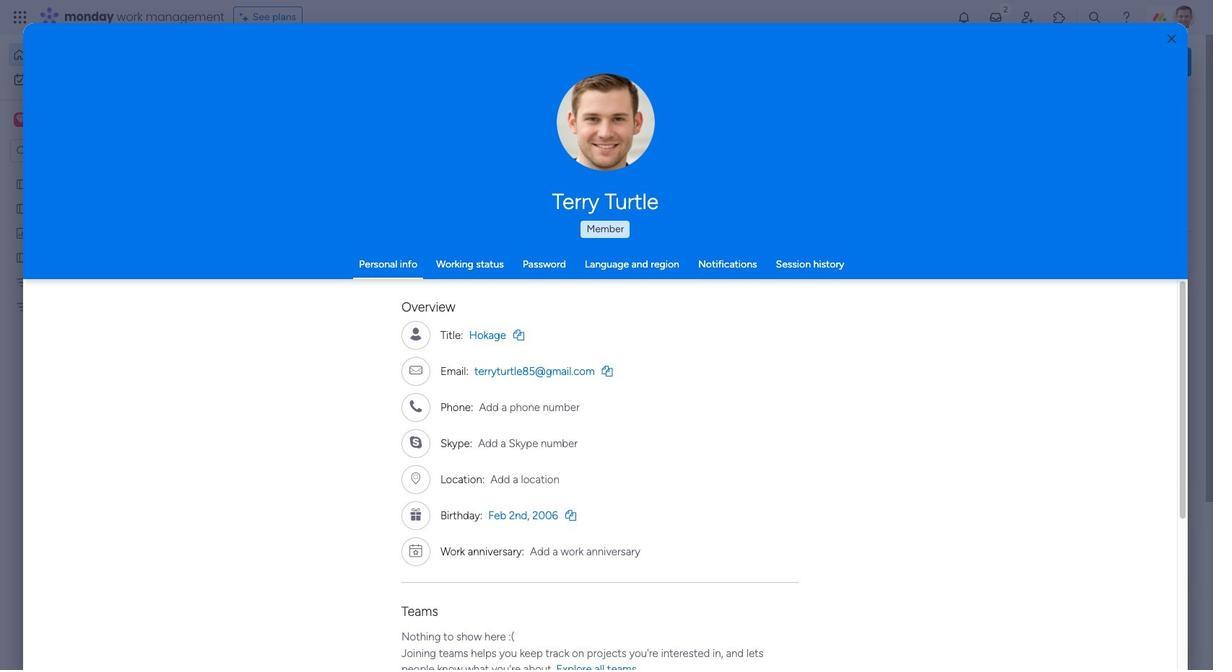 Task type: vqa. For each thing, say whether or not it's contained in the screenshot.
monday code is now live - secured infrastructure with seamless integration to monday.com. Hosting your apps is now easier than ever. image
no



Task type: locate. For each thing, give the bounding box(es) containing it.
2 image
[[999, 1, 1012, 17]]

1 vertical spatial option
[[9, 68, 175, 91]]

notifications image
[[957, 10, 971, 25]]

1 horizontal spatial component image
[[477, 286, 490, 299]]

add to favorites image
[[664, 264, 679, 278]]

getting started element
[[975, 526, 1192, 584]]

copied! image
[[513, 330, 524, 341]]

public board image
[[15, 177, 29, 191], [15, 201, 29, 215], [15, 251, 29, 264], [477, 264, 493, 279]]

list box
[[0, 169, 184, 514]]

0 vertical spatial add to favorites image
[[901, 264, 915, 278]]

1 component image from the left
[[241, 286, 254, 299]]

monday marketplace image
[[1052, 10, 1067, 25]]

help center element
[[975, 596, 1192, 653]]

0 horizontal spatial copied! image
[[565, 510, 576, 521]]

component image
[[241, 286, 254, 299], [477, 286, 490, 299]]

add to favorites image
[[901, 264, 915, 278], [428, 441, 443, 455]]

option
[[9, 43, 175, 66], [9, 68, 175, 91], [0, 171, 184, 174]]

0 vertical spatial copied! image
[[602, 366, 613, 377]]

Search in workspace field
[[30, 143, 121, 159]]

0 horizontal spatial add to favorites image
[[428, 441, 443, 455]]

remove from favorites image
[[428, 264, 443, 278]]

component image for remove from favorites icon
[[241, 286, 254, 299]]

1 vertical spatial copied! image
[[565, 510, 576, 521]]

dapulse x slim image
[[1170, 105, 1187, 122]]

copied! image
[[602, 366, 613, 377], [565, 510, 576, 521]]

see plans image
[[240, 9, 253, 25]]

0 horizontal spatial component image
[[241, 286, 254, 299]]

2 component image from the left
[[477, 286, 490, 299]]

invite members image
[[1020, 10, 1035, 25]]



Task type: describe. For each thing, give the bounding box(es) containing it.
quick search results list box
[[223, 135, 940, 503]]

public dashboard image
[[15, 226, 29, 240]]

component image
[[713, 286, 726, 299]]

public dashboard image
[[713, 264, 729, 279]]

help image
[[1119, 10, 1134, 25]]

1 horizontal spatial add to favorites image
[[901, 264, 915, 278]]

search everything image
[[1088, 10, 1102, 25]]

close image
[[1168, 34, 1176, 44]]

component image for add to favorites icon
[[477, 286, 490, 299]]

workspace selection element
[[14, 111, 121, 130]]

terry turtle image
[[1173, 6, 1196, 29]]

1 vertical spatial add to favorites image
[[428, 441, 443, 455]]

templates image image
[[988, 291, 1179, 390]]

1 horizontal spatial copied! image
[[602, 366, 613, 377]]

workspace image
[[16, 112, 26, 128]]

update feed image
[[989, 10, 1003, 25]]

2 vertical spatial option
[[0, 171, 184, 174]]

0 vertical spatial option
[[9, 43, 175, 66]]

public board image
[[241, 264, 257, 279]]

select product image
[[13, 10, 27, 25]]

workspace image
[[14, 112, 28, 128]]



